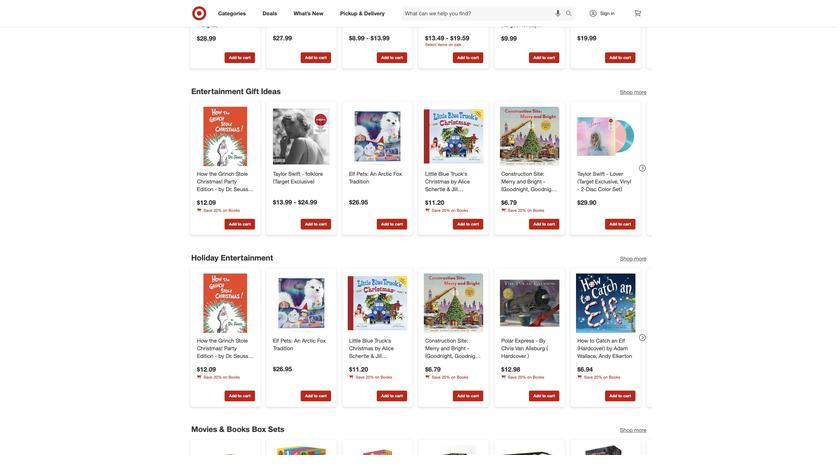 Task type: locate. For each thing, give the bounding box(es) containing it.
+ right dvd
[[290, 14, 293, 21]]

duskey for construction site: merry and bright - (goodnight, goodnight construction site) by sherri duskey rinker (hardcover) link corresponding to the bottom the construction site: merry and bright - (goodnight, goodnight construction site) by  sherri duskey rinker (hardcover) image
[[441, 368, 458, 374]]

bright for top the construction site: merry and bright - (goodnight, goodnight construction site) by  sherri duskey rinker (hardcover) image
[[527, 178, 542, 185]]

1 horizontal spatial elf pets: an arctic fox tradition link
[[349, 170, 406, 186]]

0 horizontal spatial duskey
[[441, 368, 458, 374]]

1 horizontal spatial little blue truck's christmas by alice schertle & jill mcelmurry (hardcover) link
[[425, 170, 482, 200]]

1 horizontal spatial swift
[[593, 171, 605, 177]]

dial
[[197, 14, 206, 21]]

1 vertical spatial elf pets: an arctic fox tradition link
[[273, 337, 330, 352]]

1 vertical spatial entertainment
[[221, 253, 273, 262]]

2 vertical spatial shop more button
[[620, 426, 646, 434]]

save for entertainment's how the grinch stole christmas! party edition - by dr. seuss (hardcover) "link"
[[203, 208, 212, 213]]

2 edition from the top
[[197, 353, 213, 359]]

2 horizontal spatial elf
[[619, 337, 625, 344]]

sets
[[268, 425, 284, 434]]

1 vertical spatial ray
[[244, 14, 251, 21]]

truck's
[[450, 171, 467, 177], [374, 337, 391, 344]]

little blue truck's christmas by alice schertle & jill mcelmurry (hardcover) link
[[425, 170, 482, 200], [349, 337, 406, 367]]

&
[[359, 10, 363, 17], [447, 186, 450, 193], [371, 353, 374, 359], [219, 425, 224, 434]]

0 horizontal spatial sherri
[[425, 368, 439, 374]]

how the grinch stole christmas! party edition - by dr. seuss (hardcover) image for holiday
[[195, 274, 255, 333]]

the for entertainment
[[209, 171, 217, 177]]

$19.99
[[577, 34, 596, 42]]

(dvd) right sign at the right top
[[612, 6, 625, 13]]

1 vertical spatial little blue truck's christmas by alice schertle & jill mcelmurry (hardcover)
[[349, 337, 404, 367]]

2 taylor from the left
[[577, 171, 591, 177]]

2 (target from the left
[[577, 178, 593, 185]]

1 vertical spatial (blu-
[[233, 14, 244, 21]]

1 horizontal spatial (target
[[577, 178, 593, 185]]

2 how the grinch stole christmas! party edition - by dr. seuss (hardcover) image from the top
[[195, 274, 255, 333]]

books for how to catch an elf (hardcover) by adam wallace, andy elkerton link
[[609, 375, 620, 380]]

0 vertical spatial duskey
[[517, 201, 535, 208]]

1 vertical spatial digital)
[[201, 22, 218, 28]]

save 20% on books button for top the construction site: merry and bright - (goodnight, goodnight construction site) by  sherri duskey rinker (hardcover) image construction site: merry and bright - (goodnight, goodnight construction site) by sherri duskey rinker (hardcover) link
[[501, 208, 544, 214]]

categories link
[[212, 6, 254, 21]]

christmas! for holiday
[[197, 345, 222, 352]]

1 horizontal spatial jill
[[451, 186, 458, 193]]

party
[[224, 178, 237, 185], [224, 345, 237, 352]]

1 oppenheimer from the left
[[273, 6, 306, 13]]

1 vertical spatial sherri
[[425, 368, 439, 374]]

0 horizontal spatial $6.79
[[425, 365, 440, 373]]

little blue truck's christmas by alice schertle & jill mcelmurry (hardcover) image
[[424, 107, 483, 166], [424, 107, 483, 166], [348, 274, 407, 333], [348, 274, 407, 333]]

1 vertical spatial jill
[[375, 353, 382, 359]]

christmas!
[[197, 178, 222, 185], [197, 345, 222, 352]]

20% for top the construction site: merry and bright - (goodnight, goodnight construction site) by  sherri duskey rinker (hardcover) image construction site: merry and bright - (goodnight, goodnight construction site) by sherri duskey rinker (hardcover) link
[[518, 208, 526, 213]]

polar express - by chris van allsburg ( hardcover )
[[501, 337, 548, 359]]

i survived: ten thrilling books (boxed set) - by lauren tarshis (mixed media product) image
[[576, 445, 635, 455]]

1 vertical spatial christmas!
[[197, 345, 222, 352]]

1 horizontal spatial construction site: merry and bright - (goodnight, goodnight construction site) by sherri duskey rinker (hardcover)
[[501, 171, 556, 215]]

site:
[[533, 171, 544, 177], [457, 337, 468, 344]]

0 vertical spatial how the grinch stole christmas! party edition - by dr. seuss (hardcover) image
[[195, 107, 255, 166]]

books for entertainment's how the grinch stole christmas! party edition - by dr. seuss (hardcover) "link"
[[228, 208, 240, 213]]

1 horizontal spatial merry
[[501, 178, 515, 185]]

schertle for bottommost little blue truck's christmas by alice schertle & jill mcelmurry (hardcover) link
[[349, 353, 369, 359]]

edition
[[197, 186, 213, 193], [197, 353, 213, 359]]

books for top the construction site: merry and bright - (goodnight, goodnight construction site) by  sherri duskey rinker (hardcover) image construction site: merry and bright - (goodnight, goodnight construction site) by sherri duskey rinker (hardcover) link
[[533, 208, 544, 213]]

on inside $13.49 - $19.59 select items on sale
[[448, 42, 453, 47]]

20% for bottommost little blue truck's christmas by alice schertle & jill mcelmurry (hardcover) link
[[366, 375, 374, 380]]

0 vertical spatial site)
[[533, 194, 544, 200]]

0 horizontal spatial digital)
[[201, 22, 218, 28]]

arctic for the elf pets: an arctic fox tradition link to the bottom
[[302, 337, 316, 344]]

add to cart button
[[224, 53, 255, 63], [301, 53, 331, 63], [377, 53, 407, 63], [453, 53, 483, 63], [529, 53, 559, 63], [605, 53, 635, 63], [224, 219, 255, 230], [301, 219, 331, 230], [377, 219, 407, 230], [453, 219, 483, 230], [529, 219, 559, 230], [605, 219, 635, 230], [224, 391, 255, 401], [301, 391, 331, 401], [377, 391, 407, 401], [453, 391, 483, 401], [529, 391, 559, 401], [605, 391, 635, 401]]

0 vertical spatial blue
[[438, 171, 449, 177]]

(
[[546, 345, 548, 352]]

0 vertical spatial stole
[[519, 14, 531, 21]]

0 horizontal spatial blue
[[362, 337, 373, 344]]

0 vertical spatial how the grinch stole christmas! party edition - by dr. seuss (hardcover)
[[197, 171, 248, 200]]

+ down dial
[[197, 22, 200, 28]]

1 vertical spatial pets:
[[280, 337, 292, 344]]

(target inside taylor swift - lover (target exclusive, vinyl - 2-disc color set)
[[577, 178, 593, 185]]

oppenheimer
[[273, 6, 306, 13], [577, 6, 610, 13]]

bros.
[[466, 6, 479, 13]]

1 shop more from the top
[[620, 89, 646, 95]]

20% for construction site: merry and bright - (goodnight, goodnight construction site) by sherri duskey rinker (hardcover) link corresponding to the bottom the construction site: merry and bright - (goodnight, goodnight construction site) by  sherri duskey rinker (hardcover) image
[[442, 375, 450, 380]]

0 horizontal spatial truck's
[[374, 337, 391, 344]]

add to cart
[[229, 55, 250, 60], [305, 55, 326, 60], [381, 55, 403, 60], [457, 55, 479, 60], [533, 55, 555, 60], [609, 55, 631, 60], [229, 222, 250, 227], [305, 222, 326, 227], [381, 222, 403, 227], [457, 222, 479, 227], [533, 222, 555, 227], [609, 222, 631, 227], [229, 393, 250, 398], [305, 393, 326, 398], [381, 393, 403, 398], [457, 393, 479, 398], [533, 393, 555, 398], [609, 393, 631, 398]]

more for ideas
[[634, 89, 646, 95]]

$13.99 left $24.99
[[273, 198, 292, 206]]

1 horizontal spatial little blue truck's christmas by alice schertle & jill mcelmurry (hardcover)
[[425, 171, 480, 200]]

how to catch an elf (hardcover) by adam wallace, andy elkerton image
[[576, 274, 635, 333], [576, 274, 635, 333]]

little blue truck's christmas by alice schertle & jill mcelmurry (hardcover) for bottommost little blue truck's christmas by alice schertle & jill mcelmurry (hardcover) link
[[349, 337, 404, 367]]

alice
[[458, 178, 470, 185], [382, 345, 394, 352]]

and inside indiana jones and the dial of destiny (blu-ray + digital)
[[231, 6, 240, 13]]

taylor
[[273, 171, 287, 177], [577, 171, 591, 177]]

0 horizontal spatial alice
[[382, 345, 394, 352]]

(target up 2-
[[577, 178, 593, 185]]

(target
[[273, 178, 289, 185], [577, 178, 593, 185]]

1 how the grinch stole christmas! party edition - by dr. seuss (hardcover) link from the top
[[197, 170, 253, 200]]

2 christmas! from the top
[[197, 345, 222, 352]]

how the grinch stole christmas! party edition - by dr. seuss (hardcover) for holiday
[[197, 337, 248, 367]]

1 vertical spatial (goodnight,
[[425, 353, 453, 359]]

(dvd) inside dr. seuss' how the grinch stole christmas (target/holiday snowglobe/linelook/gr een) (dvd)
[[513, 37, 526, 44]]

seuss' for $9.99
[[509, 6, 525, 13]]

0 vertical spatial merry
[[501, 178, 515, 185]]

1 horizontal spatial arctic
[[378, 171, 392, 177]]

swift inside taylor swift - folklore (target exclusive)
[[288, 171, 300, 177]]

1 more from the top
[[634, 89, 646, 95]]

$8.99
[[349, 34, 364, 42]]

3 more from the top
[[634, 427, 646, 434]]

save for bottommost little blue truck's christmas by alice schertle & jill mcelmurry (hardcover) link
[[356, 375, 364, 380]]

1 vertical spatial fox
[[317, 337, 326, 344]]

save for top little blue truck's christmas by alice schertle & jill mcelmurry (hardcover) link
[[432, 208, 441, 213]]

first 100 board book box set (3 books) - by roger priddy (mixed media product) image
[[272, 445, 331, 455]]

frank herbert's dune saga 3-book boxed set - (mixed media product) image
[[424, 445, 483, 455]]

1 taylor from the left
[[273, 171, 287, 177]]

2 how the grinch stole christmas! party edition - by dr. seuss (hardcover) link from the top
[[197, 337, 253, 367]]

how the grinch stole christmas! party edition - by dr. seuss (hardcover) image
[[195, 107, 255, 166], [195, 274, 255, 333]]

seuss for gift
[[233, 186, 248, 193]]

christmas for bottommost little blue truck's christmas by alice schertle & jill mcelmurry (hardcover) link
[[349, 345, 373, 352]]

2 vertical spatial and
[[441, 345, 450, 352]]

1 party from the top
[[224, 178, 237, 185]]

0 vertical spatial digital)
[[294, 14, 311, 21]]

save 20% on books button for bottommost little blue truck's christmas by alice schertle & jill mcelmurry (hardcover) link
[[349, 374, 392, 380]]

0 horizontal spatial (blu-
[[233, 14, 244, 21]]

wallace,
[[577, 353, 597, 359]]

0 vertical spatial alice
[[458, 178, 470, 185]]

2 horizontal spatial and
[[517, 178, 526, 185]]

seuss for entertainment
[[233, 353, 248, 359]]

1 vertical spatial seuss
[[233, 353, 248, 359]]

2 vertical spatial more
[[634, 427, 646, 434]]

2 shop more from the top
[[620, 255, 646, 262]]

little blue truck's christmas by alice schertle & jill mcelmurry (hardcover) for top little blue truck's christmas by alice schertle & jill mcelmurry (hardcover) link
[[425, 171, 480, 200]]

1 horizontal spatial christmas
[[425, 178, 449, 185]]

taylor swift - lover (target exclusive, vinyl - 2-disc color set)
[[577, 171, 631, 193]]

2 seuss from the top
[[233, 353, 248, 359]]

how the grinch stole christmas! party edition - by dr. seuss (hardcover)
[[197, 171, 248, 200], [197, 337, 248, 367]]

indiana jones and the dial of destiny (blu-ray + digital) link
[[197, 6, 253, 29]]

1 vertical spatial the
[[209, 171, 217, 177]]

3 shop from the top
[[620, 427, 633, 434]]

holiday
[[191, 253, 218, 262]]

jill for bottommost little blue truck's christmas by alice schertle & jill mcelmurry (hardcover) link
[[375, 353, 382, 359]]

2 seuss' from the left
[[509, 6, 525, 13]]

(hardcover) inside 'how to catch an elf (hardcover) by adam wallace, andy elkerton'
[[577, 345, 605, 352]]

$27.99
[[273, 34, 292, 42]]

0 vertical spatial bright
[[527, 178, 542, 185]]

1 vertical spatial alice
[[382, 345, 394, 352]]

0 horizontal spatial christmas
[[349, 345, 373, 352]]

elf pets: an arctic fox tradition image
[[348, 107, 407, 166], [348, 107, 407, 166], [272, 274, 331, 333], [272, 274, 331, 333]]

1 seuss from the top
[[233, 186, 248, 193]]

1 vertical spatial an
[[294, 337, 300, 344]]

color
[[598, 186, 611, 193]]

save 20% on books button for top little blue truck's christmas by alice schertle & jill mcelmurry (hardcover) link
[[425, 208, 468, 214]]

$8.99 - $13.99
[[349, 34, 389, 42]]

$9.99
[[501, 34, 517, 42]]

2 the from the left
[[425, 6, 434, 13]]

2 party from the top
[[224, 345, 237, 352]]

truck's for bottommost little blue truck's christmas by alice schertle & jill mcelmurry (hardcover) link
[[374, 337, 391, 344]]

0 vertical spatial $11.20
[[425, 199, 444, 206]]

1 how the grinch stole christmas! party edition - by dr. seuss (hardcover) from the top
[[197, 171, 248, 200]]

1 horizontal spatial +
[[273, 14, 276, 21]]

books for polar express - by chris van allsburg ( hardcover ) 'link'
[[533, 375, 544, 380]]

the complete summer i turned pretty trilogy - by jenny han image
[[195, 445, 255, 455]]

party for entertainment
[[224, 178, 237, 185]]

1 swift from the left
[[288, 171, 300, 177]]

allsburg
[[525, 345, 545, 352]]

construction
[[501, 171, 532, 177], [501, 194, 532, 200], [425, 337, 456, 344], [425, 360, 456, 367]]

$19.59
[[450, 34, 469, 42]]

1 vertical spatial blue
[[362, 337, 373, 344]]

1 $12.09 from the top
[[197, 199, 216, 206]]

how
[[526, 6, 537, 13], [197, 171, 208, 177], [197, 337, 208, 344], [577, 337, 588, 344]]

the super mario bros. movie link
[[425, 6, 482, 21]]

1 vertical spatial shop
[[620, 255, 633, 262]]

1 vertical spatial how the grinch stole christmas! party edition - by dr. seuss (hardcover)
[[197, 337, 248, 367]]

0 horizontal spatial oppenheimer
[[273, 6, 306, 13]]

sign
[[600, 10, 610, 16]]

ray inside oppenheimer (blu-ray + dvd + digital)
[[319, 6, 326, 13]]

1 horizontal spatial $26.95
[[349, 198, 368, 206]]

shop for ideas
[[620, 89, 633, 95]]

3 the from the left
[[539, 6, 548, 13]]

1 vertical spatial mcelmurry
[[349, 360, 375, 367]]

$13.99 - $24.99
[[273, 198, 317, 206]]

(target/holiday
[[501, 22, 537, 28]]

1 horizontal spatial an
[[370, 171, 376, 177]]

2 how the grinch stole christmas! party edition - by dr. seuss (hardcover) from the top
[[197, 337, 248, 367]]

and
[[231, 6, 240, 13], [517, 178, 526, 185], [441, 345, 450, 352]]

- inside taylor swift - folklore (target exclusive)
[[302, 171, 304, 177]]

ray right what's
[[319, 6, 326, 13]]

swift inside taylor swift - lover (target exclusive, vinyl - 2-disc color set)
[[593, 171, 605, 177]]

1 (target from the left
[[273, 178, 289, 185]]

1 shop more button from the top
[[620, 88, 646, 96]]

destiny
[[213, 14, 231, 21]]

taylor swift - folklore (target exclusive) image
[[272, 107, 331, 166]]

2 horizontal spatial the
[[539, 6, 548, 13]]

swift
[[288, 171, 300, 177], [593, 171, 605, 177]]

shop for books
[[620, 427, 633, 434]]

taylor swift - lover (target exclusive, vinyl - 2-disc color set) image
[[576, 107, 635, 166], [576, 107, 635, 166]]

$6.79 for construction site: merry and bright - (goodnight, goodnight construction site) by sherri duskey rinker (hardcover) link corresponding to the bottom the construction site: merry and bright - (goodnight, goodnight construction site) by  sherri duskey rinker (hardcover) image
[[425, 365, 440, 373]]

schertle
[[425, 186, 445, 193], [349, 353, 369, 359]]

taylor up the $13.99 - $24.99 at the left top of page
[[273, 171, 287, 177]]

1 how the grinch stole christmas! party edition - by dr. seuss (hardcover) image from the top
[[195, 107, 255, 166]]

site: for top the construction site: merry and bright - (goodnight, goodnight construction site) by  sherri duskey rinker (hardcover) image
[[533, 171, 544, 177]]

+
[[273, 14, 276, 21], [290, 14, 293, 21], [197, 22, 200, 28]]

0 vertical spatial $6.79
[[501, 199, 517, 206]]

shop more
[[620, 89, 646, 95], [620, 255, 646, 262], [620, 427, 646, 434]]

goodnight for construction site: merry and bright - (goodnight, goodnight construction site) by sherri duskey rinker (hardcover) link corresponding to the bottom the construction site: merry and bright - (goodnight, goodnight construction site) by  sherri duskey rinker (hardcover) image
[[455, 353, 480, 359]]

1 horizontal spatial site:
[[533, 171, 544, 177]]

how the grinch stole christmas! party edition - by dr. seuss (hardcover) link for holiday
[[197, 337, 253, 367]]

$6.79
[[501, 199, 517, 206], [425, 365, 440, 373]]

little blue truck's christmas by alice schertle & jill mcelmurry (hardcover)
[[425, 171, 480, 200], [349, 337, 404, 367]]

What can we help you find? suggestions appear below search field
[[401, 6, 567, 21]]

stole for entertainment gift ideas
[[236, 171, 248, 177]]

oppenheimer inside oppenheimer (blu-ray + dvd + digital)
[[273, 6, 306, 13]]

items
[[437, 42, 447, 47]]

0 horizontal spatial elf pets: an arctic fox tradition link
[[273, 337, 330, 352]]

taylor inside taylor swift - lover (target exclusive, vinyl - 2-disc color set)
[[577, 171, 591, 177]]

shop more for ideas
[[620, 89, 646, 95]]

sign in link
[[583, 6, 625, 21]]

2 $12.09 from the top
[[197, 365, 216, 373]]

grinch
[[385, 6, 401, 13], [501, 14, 517, 21], [218, 171, 234, 177], [218, 337, 234, 344]]

polar express - by chris van allsburg ( hardcover ) image
[[500, 274, 559, 333], [500, 274, 559, 333]]

the
[[374, 6, 383, 13], [425, 6, 434, 13], [539, 6, 548, 13]]

0 horizontal spatial construction site: merry and bright - (goodnight, goodnight construction site) by  sherri duskey rinker (hardcover) image
[[424, 274, 483, 333]]

1 horizontal spatial duskey
[[517, 201, 535, 208]]

sherri
[[501, 201, 515, 208], [425, 368, 439, 374]]

construction site: merry and bright - (goodnight, goodnight construction site) by  sherri duskey rinker (hardcover) image
[[500, 107, 559, 166], [424, 274, 483, 333]]

fox
[[393, 171, 402, 177], [317, 337, 326, 344]]

0 horizontal spatial ray
[[244, 14, 251, 21]]

goodnight for top the construction site: merry and bright - (goodnight, goodnight construction site) by  sherri duskey rinker (hardcover) image construction site: merry and bright - (goodnight, goodnight construction site) by sherri duskey rinker (hardcover) link
[[531, 186, 556, 193]]

0 vertical spatial sherri
[[501, 201, 515, 208]]

lover
[[610, 171, 623, 177]]

1 vertical spatial construction site: merry and bright - (goodnight, goodnight construction site) by  sherri duskey rinker (hardcover) image
[[424, 274, 483, 333]]

2 oppenheimer from the left
[[577, 6, 610, 13]]

site) for construction site: merry and bright - (goodnight, goodnight construction site) by sherri duskey rinker (hardcover) link corresponding to the bottom the construction site: merry and bright - (goodnight, goodnight construction site) by  sherri duskey rinker (hardcover) image
[[457, 360, 468, 367]]

1 vertical spatial $11.20
[[349, 365, 368, 373]]

0 vertical spatial shop
[[620, 89, 633, 95]]

0 vertical spatial little blue truck's christmas by alice schertle & jill mcelmurry (hardcover) link
[[425, 170, 482, 200]]

pets:
[[356, 171, 369, 177], [280, 337, 292, 344]]

1 vertical spatial $13.99
[[273, 198, 292, 206]]

construction site: merry and bright - (goodnight, goodnight construction site) by sherri duskey rinker (hardcover) link for the bottom the construction site: merry and bright - (goodnight, goodnight construction site) by  sherri duskey rinker (hardcover) image
[[425, 337, 482, 382]]

swift up exclusive) on the top
[[288, 171, 300, 177]]

save 20% on books button for construction site: merry and bright - (goodnight, goodnight construction site) by sherri duskey rinker (hardcover) link corresponding to the bottom the construction site: merry and bright - (goodnight, goodnight construction site) by  sherri duskey rinker (hardcover) image
[[425, 374, 468, 380]]

0 horizontal spatial seuss'
[[357, 6, 373, 13]]

truck's for top little blue truck's christmas by alice schertle & jill mcelmurry (hardcover) link
[[450, 171, 467, 177]]

holiday entertainment
[[191, 253, 273, 262]]

sale
[[454, 42, 461, 47]]

books for top little blue truck's christmas by alice schertle & jill mcelmurry (hardcover) link
[[457, 208, 468, 213]]

tradition
[[349, 178, 369, 185], [273, 345, 293, 352]]

save 20% on books button for entertainment's how the grinch stole christmas! party edition - by dr. seuss (hardcover) "link"
[[197, 208, 240, 214]]

1 seuss' from the left
[[357, 6, 373, 13]]

elkerton
[[612, 353, 632, 359]]

1 horizontal spatial alice
[[458, 178, 470, 185]]

0 vertical spatial (goodnight,
[[501, 186, 529, 193]]

books
[[228, 208, 240, 213], [457, 208, 468, 213], [533, 208, 544, 213], [228, 375, 240, 380], [381, 375, 392, 380], [457, 375, 468, 380], [533, 375, 544, 380], [609, 375, 620, 380], [227, 425, 250, 434]]

0 vertical spatial $13.99
[[370, 34, 389, 42]]

(dvd) down snowglobe/linelook/gr
[[513, 37, 526, 44]]

0 vertical spatial christmas!
[[197, 178, 222, 185]]

swift up exclusive,
[[593, 171, 605, 177]]

search
[[563, 11, 579, 17]]

1 vertical spatial rinker
[[460, 368, 475, 374]]

little for bottommost little blue truck's christmas by alice schertle & jill mcelmurry (hardcover) link
[[349, 337, 361, 344]]

dr.
[[349, 6, 355, 13], [501, 6, 507, 13], [226, 186, 232, 193], [226, 353, 232, 359]]

1 vertical spatial arctic
[[302, 337, 316, 344]]

1 vertical spatial and
[[517, 178, 526, 185]]

1 shop from the top
[[620, 89, 633, 95]]

jill for top little blue truck's christmas by alice schertle & jill mcelmurry (hardcover) link
[[451, 186, 458, 193]]

taylor up 2-
[[577, 171, 591, 177]]

(dvd)
[[612, 6, 625, 13], [513, 37, 526, 44]]

construction site: merry and bright - (goodnight, goodnight construction site) by sherri duskey rinker (hardcover)
[[501, 171, 556, 215], [425, 337, 480, 382]]

mcelmurry for top little blue truck's christmas by alice schertle & jill mcelmurry (hardcover) link
[[425, 194, 451, 200]]

1 horizontal spatial (dvd)
[[612, 6, 625, 13]]

taylor inside taylor swift - folklore (target exclusive)
[[273, 171, 287, 177]]

1 horizontal spatial pets:
[[356, 171, 369, 177]]

0 vertical spatial how the grinch stole christmas! party edition - by dr. seuss (hardcover) link
[[197, 170, 253, 200]]

$13.99 right $8.99
[[370, 34, 389, 42]]

seuss' inside dr. seuss' how the grinch stole christmas (target/holiday snowglobe/linelook/gr een) (dvd)
[[509, 6, 525, 13]]

+ left dvd
[[273, 14, 276, 21]]

1 horizontal spatial site)
[[533, 194, 544, 200]]

an
[[370, 171, 376, 177], [294, 337, 300, 344]]

3 shop more button from the top
[[620, 426, 646, 434]]

1 horizontal spatial the
[[425, 6, 434, 13]]

0 vertical spatial an
[[370, 171, 376, 177]]

alice for top little blue truck's christmas by alice schertle & jill mcelmurry (hardcover) link
[[458, 178, 470, 185]]

cart
[[243, 55, 250, 60], [319, 55, 326, 60], [395, 55, 403, 60], [471, 55, 479, 60], [547, 55, 555, 60], [623, 55, 631, 60], [243, 222, 250, 227], [319, 222, 326, 227], [395, 222, 403, 227], [471, 222, 479, 227], [547, 222, 555, 227], [623, 222, 631, 227], [243, 393, 250, 398], [319, 393, 326, 398], [395, 393, 403, 398], [471, 393, 479, 398], [547, 393, 555, 398], [623, 393, 631, 398]]

(target left exclusive) on the top
[[273, 178, 289, 185]]

fox for top the elf pets: an arctic fox tradition link
[[393, 171, 402, 177]]

$11.20 for top little blue truck's christmas by alice schertle & jill mcelmurry (hardcover) link
[[425, 199, 444, 206]]

0 vertical spatial construction site: merry and bright - (goodnight, goodnight construction site) by sherri duskey rinker (hardcover) link
[[501, 170, 558, 215]]

(target inside taylor swift - folklore (target exclusive)
[[273, 178, 289, 185]]

0 vertical spatial the
[[242, 6, 250, 13]]

3 shop more from the top
[[620, 427, 646, 434]]

jill
[[451, 186, 458, 193], [375, 353, 382, 359]]

taylor for $29.90
[[577, 171, 591, 177]]

merry
[[501, 178, 515, 185], [425, 345, 439, 352]]

ray left deals
[[244, 14, 251, 21]]

0 horizontal spatial mcelmurry
[[349, 360, 375, 367]]

1 christmas! from the top
[[197, 178, 222, 185]]

0 horizontal spatial (dvd)
[[513, 37, 526, 44]]

1 vertical spatial edition
[[197, 353, 213, 359]]

1 vertical spatial how the grinch stole christmas! party edition - by dr. seuss (hardcover) link
[[197, 337, 253, 367]]

construction site: merry and bright - (goodnight, goodnight construction site) by sherri duskey rinker (hardcover) link for top the construction site: merry and bright - (goodnight, goodnight construction site) by  sherri duskey rinker (hardcover) image
[[501, 170, 558, 215]]

the inside dr. seuss' how the grinch stole christmas (target/holiday snowglobe/linelook/gr een) (dvd)
[[539, 6, 548, 13]]

the
[[242, 6, 250, 13], [209, 171, 217, 177], [209, 337, 217, 344]]

oppenheimer for $27.99
[[273, 6, 306, 13]]

- inside $13.49 - $19.59 select items on sale
[[446, 34, 448, 42]]

(blu- inside oppenheimer (blu-ray + dvd + digital)
[[307, 6, 319, 13]]

1 edition from the top
[[197, 186, 213, 193]]

1 vertical spatial party
[[224, 345, 237, 352]]

edition for entertainment
[[197, 186, 213, 193]]

(hardcover)
[[197, 194, 224, 200], [452, 194, 480, 200], [501, 209, 529, 215], [577, 345, 605, 352], [197, 360, 224, 367], [376, 360, 404, 367], [425, 375, 453, 382]]

2 shop more button from the top
[[620, 255, 646, 263]]

0 vertical spatial arctic
[[378, 171, 392, 177]]

2 swift from the left
[[593, 171, 605, 177]]

2 vertical spatial stole
[[236, 337, 248, 344]]

construction site: merry and bright - (goodnight, goodnight construction site) by sherri duskey rinker (hardcover) link
[[501, 170, 558, 215], [425, 337, 482, 382]]



Task type: vqa. For each thing, say whether or not it's contained in the screenshot.
the right New at ¬
no



Task type: describe. For each thing, give the bounding box(es) containing it.
$12.98
[[501, 365, 520, 373]]

unicorn academy: rainbow of adventure boxed set (books 1-4) - by julie sykes (mixed media product) image
[[348, 445, 407, 455]]

polar express - by chris van allsburg ( hardcover ) link
[[501, 337, 558, 360]]

1 the from the left
[[374, 6, 383, 13]]

1 horizontal spatial and
[[441, 345, 450, 352]]

how to catch an elf (hardcover) by adam wallace, andy elkerton link
[[577, 337, 634, 360]]

seuss' for $8.99 - $13.99
[[357, 6, 373, 13]]

mario
[[451, 6, 465, 13]]

1 horizontal spatial $13.99
[[370, 34, 389, 42]]

how inside dr. seuss' how the grinch stole christmas (target/holiday snowglobe/linelook/gr een) (dvd)
[[526, 6, 537, 13]]

oppenheimer for $19.99
[[577, 6, 610, 13]]

the for holiday
[[209, 337, 217, 344]]

gift
[[246, 86, 259, 96]]

fox for the elf pets: an arctic fox tradition link to the bottom
[[317, 337, 326, 344]]

exclusive)
[[291, 178, 314, 185]]

express
[[515, 337, 534, 344]]

what's new
[[294, 10, 323, 17]]

shop more for books
[[620, 427, 646, 434]]

1 horizontal spatial elf pets: an arctic fox tradition
[[349, 171, 402, 185]]

taylor swift - lover (target exclusive, vinyl - 2-disc color set) link
[[577, 170, 634, 193]]

ray inside indiana jones and the dial of destiny (blu-ray + digital)
[[244, 14, 251, 21]]

more for books
[[634, 427, 646, 434]]

blue for bottommost little blue truck's christmas by alice schertle & jill mcelmurry (hardcover) link
[[362, 337, 373, 344]]

jones
[[216, 6, 230, 13]]

0 vertical spatial construction site: merry and bright - (goodnight, goodnight construction site) by  sherri duskey rinker (hardcover) image
[[500, 107, 559, 166]]

1 vertical spatial elf pets: an arctic fox tradition
[[273, 337, 326, 352]]

$6.94
[[577, 365, 593, 373]]

$12.09 for holiday
[[197, 365, 216, 373]]

dvd
[[278, 14, 288, 21]]

)
[[527, 353, 529, 359]]

een)
[[501, 37, 512, 44]]

dr. seuss' how the grinch stole christmas (target/holiday snowglobe/linelook/gr een) (dvd) link
[[501, 6, 558, 44]]

van
[[515, 345, 524, 352]]

0 vertical spatial $26.95
[[349, 198, 368, 206]]

super
[[435, 6, 450, 13]]

how to catch an elf (hardcover) by adam wallace, andy elkerton
[[577, 337, 632, 359]]

books for construction site: merry and bright - (goodnight, goodnight construction site) by sherri duskey rinker (hardcover) link corresponding to the bottom the construction site: merry and bright - (goodnight, goodnight construction site) by  sherri duskey rinker (hardcover) image
[[457, 375, 468, 380]]

0 horizontal spatial merry
[[425, 345, 439, 352]]

shop more button for ideas
[[620, 88, 646, 96]]

mcelmurry for bottommost little blue truck's christmas by alice schertle & jill mcelmurry (hardcover) link
[[349, 360, 375, 367]]

(blu- inside indiana jones and the dial of destiny (blu-ray + digital)
[[233, 14, 244, 21]]

chris
[[501, 345, 514, 352]]

box
[[252, 425, 266, 434]]

(target for $13.99 - $24.99
[[273, 178, 289, 185]]

$13.49 - $19.59 select items on sale
[[425, 34, 469, 47]]

0 horizontal spatial pets:
[[280, 337, 292, 344]]

construction site: merry and bright - (goodnight, goodnight construction site) by sherri duskey rinker (hardcover) for top the construction site: merry and bright - (goodnight, goodnight construction site) by  sherri duskey rinker (hardcover) image
[[501, 171, 556, 215]]

20% for top little blue truck's christmas by alice schertle & jill mcelmurry (hardcover) link
[[442, 208, 450, 213]]

2 horizontal spatial +
[[290, 14, 293, 21]]

rinker for top the construction site: merry and bright - (goodnight, goodnight construction site) by  sherri duskey rinker (hardcover) image construction site: merry and bright - (goodnight, goodnight construction site) by sherri duskey rinker (hardcover) link
[[536, 201, 551, 208]]

dr. seuss' the grinch link
[[349, 6, 406, 14]]

the inside indiana jones and the dial of destiny (blu-ray + digital)
[[242, 6, 250, 13]]

sherri for top the construction site: merry and bright - (goodnight, goodnight construction site) by  sherri duskey rinker (hardcover) image
[[501, 201, 515, 208]]

bright for the bottom the construction site: merry and bright - (goodnight, goodnight construction site) by  sherri duskey rinker (hardcover) image
[[451, 345, 465, 352]]

the inside 'the super mario bros. movie'
[[425, 6, 434, 13]]

polar
[[501, 337, 513, 344]]

what's
[[294, 10, 311, 17]]

little for top little blue truck's christmas by alice schertle & jill mcelmurry (hardcover) link
[[425, 171, 437, 177]]

search button
[[563, 6, 579, 22]]

0 horizontal spatial elf
[[273, 337, 279, 344]]

digital) inside indiana jones and the dial of destiny (blu-ray + digital)
[[201, 22, 218, 28]]

+ inside indiana jones and the dial of destiny (blu-ray + digital)
[[197, 22, 200, 28]]

select
[[425, 42, 436, 47]]

digital) inside oppenheimer (blu-ray + dvd + digital)
[[294, 14, 311, 21]]

grinch inside dr. seuss' how the grinch stole christmas (target/holiday snowglobe/linelook/gr een) (dvd)
[[501, 14, 517, 21]]

catch
[[596, 337, 610, 344]]

pickup & delivery
[[340, 10, 385, 17]]

$29.90
[[577, 199, 596, 206]]

0 vertical spatial (dvd)
[[612, 6, 625, 13]]

shop more button for books
[[620, 426, 646, 434]]

stole for holiday entertainment
[[236, 337, 248, 344]]

oppenheimer (dvd) link
[[577, 6, 634, 14]]

$13.49
[[425, 34, 444, 42]]

rinker for construction site: merry and bright - (goodnight, goodnight construction site) by sherri duskey rinker (hardcover) link corresponding to the bottom the construction site: merry and bright - (goodnight, goodnight construction site) by  sherri duskey rinker (hardcover) image
[[460, 368, 475, 374]]

2 shop from the top
[[620, 255, 633, 262]]

0 vertical spatial pets:
[[356, 171, 369, 177]]

books for bottommost little blue truck's christmas by alice schertle & jill mcelmurry (hardcover) link
[[381, 375, 392, 380]]

to inside 'how to catch an elf (hardcover) by adam wallace, andy elkerton'
[[590, 337, 594, 344]]

0 horizontal spatial $13.99
[[273, 198, 292, 206]]

$28.99
[[197, 34, 216, 42]]

save 20% on books button for how the grinch stole christmas! party edition - by dr. seuss (hardcover) "link" corresponding to holiday
[[197, 374, 240, 380]]

books for how the grinch stole christmas! party edition - by dr. seuss (hardcover) "link" corresponding to holiday
[[228, 375, 240, 380]]

an
[[611, 337, 617, 344]]

dr. seuss' the grinch
[[349, 6, 401, 13]]

1 horizontal spatial elf
[[349, 171, 355, 177]]

categories
[[218, 10, 246, 17]]

sign in
[[600, 10, 615, 16]]

save for polar express - by chris van allsburg ( hardcover ) 'link'
[[508, 375, 517, 380]]

dr. seuss' how the grinch stole christmas (target/holiday snowglobe/linelook/gr een) (dvd)
[[501, 6, 558, 44]]

elf inside 'how to catch an elf (hardcover) by adam wallace, andy elkerton'
[[619, 337, 625, 344]]

$12.09 for entertainment
[[197, 199, 216, 206]]

duskey for top the construction site: merry and bright - (goodnight, goodnight construction site) by  sherri duskey rinker (hardcover) image construction site: merry and bright - (goodnight, goodnight construction site) by sherri duskey rinker (hardcover) link
[[517, 201, 535, 208]]

taylor for $13.99 - $24.99
[[273, 171, 287, 177]]

save for how the grinch stole christmas! party edition - by dr. seuss (hardcover) "link" corresponding to holiday
[[203, 375, 212, 380]]

pickup & delivery link
[[334, 6, 393, 21]]

entertainment gift ideas
[[191, 86, 281, 96]]

the super mario bros. movie
[[425, 6, 479, 21]]

exclusive,
[[595, 178, 618, 185]]

$11.20 for bottommost little blue truck's christmas by alice schertle & jill mcelmurry (hardcover) link
[[349, 365, 368, 373]]

2 more from the top
[[634, 255, 646, 262]]

dr. inside dr. seuss' how the grinch stole christmas (target/holiday snowglobe/linelook/gr een) (dvd)
[[501, 6, 507, 13]]

movie
[[425, 14, 439, 21]]

how the grinch stole christmas! party edition - by dr. seuss (hardcover) for entertainment
[[197, 171, 248, 200]]

indiana jones and the dial of destiny (blu-ray + digital)
[[197, 6, 251, 28]]

indiana
[[197, 6, 214, 13]]

delivery
[[364, 10, 385, 17]]

what's new link
[[288, 6, 332, 21]]

0 vertical spatial tradition
[[349, 178, 369, 185]]

new
[[312, 10, 323, 17]]

ideas
[[261, 86, 281, 96]]

20% for how to catch an elf (hardcover) by adam wallace, andy elkerton link
[[594, 375, 602, 380]]

oppenheimer (dvd)
[[577, 6, 625, 13]]

save 20% on books button for how to catch an elf (hardcover) by adam wallace, andy elkerton link
[[577, 374, 620, 380]]

1 vertical spatial little blue truck's christmas by alice schertle & jill mcelmurry (hardcover) link
[[349, 337, 406, 367]]

$6.79 for top the construction site: merry and bright - (goodnight, goodnight construction site) by  sherri duskey rinker (hardcover) image construction site: merry and bright - (goodnight, goodnight construction site) by sherri duskey rinker (hardcover) link
[[501, 199, 517, 206]]

snowglobe/linelook/gr
[[501, 29, 558, 36]]

a game of thrones leather-cloth boxed set - (song of ice and fire) by  george r r martin (mixed media product) image
[[500, 445, 559, 455]]

how inside 'how to catch an elf (hardcover) by adam wallace, andy elkerton'
[[577, 337, 588, 344]]

deals link
[[257, 6, 285, 21]]

2-
[[581, 186, 586, 193]]

christmas inside dr. seuss' how the grinch stole christmas (target/holiday snowglobe/linelook/gr een) (dvd)
[[532, 14, 556, 21]]

movies
[[191, 425, 217, 434]]

vinyl
[[620, 178, 631, 185]]

sherri for the bottom the construction site: merry and bright - (goodnight, goodnight construction site) by  sherri duskey rinker (hardcover) image
[[425, 368, 439, 374]]

save 20% on books button for polar express - by chris van allsburg ( hardcover ) 'link'
[[501, 374, 544, 380]]

deals
[[263, 10, 277, 17]]

by inside 'how to catch an elf (hardcover) by adam wallace, andy elkerton'
[[606, 345, 612, 352]]

20% for polar express - by chris van allsburg ( hardcover ) 'link'
[[518, 375, 526, 380]]

hardcover
[[501, 353, 526, 359]]

0 vertical spatial elf pets: an arctic fox tradition link
[[349, 170, 406, 186]]

- inside polar express - by chris van allsburg ( hardcover )
[[536, 337, 538, 344]]

schertle for top little blue truck's christmas by alice schertle & jill mcelmurry (hardcover) link
[[425, 186, 445, 193]]

set)
[[612, 186, 622, 193]]

swift for $29.90
[[593, 171, 605, 177]]

dr. inside dr. seuss' the grinch link
[[349, 6, 355, 13]]

(goodnight, for top the construction site: merry and bright - (goodnight, goodnight construction site) by  sherri duskey rinker (hardcover) image
[[501, 186, 529, 193]]

christmas! for entertainment
[[197, 178, 222, 185]]

folklore
[[305, 171, 323, 177]]

site) for top the construction site: merry and bright - (goodnight, goodnight construction site) by  sherri duskey rinker (hardcover) image construction site: merry and bright - (goodnight, goodnight construction site) by sherri duskey rinker (hardcover) link
[[533, 194, 544, 200]]

disc
[[586, 186, 596, 193]]

site: for the bottom the construction site: merry and bright - (goodnight, goodnight construction site) by  sherri duskey rinker (hardcover) image
[[457, 337, 468, 344]]

how the grinch stole christmas! party edition - by dr. seuss (hardcover) link for entertainment
[[197, 170, 253, 200]]

pickup
[[340, 10, 357, 17]]

$24.99
[[298, 198, 317, 206]]

andy
[[598, 353, 611, 359]]

party for holiday
[[224, 345, 237, 352]]

of
[[207, 14, 212, 21]]

stole inside dr. seuss' how the grinch stole christmas (target/holiday snowglobe/linelook/gr een) (dvd)
[[519, 14, 531, 21]]

adam
[[614, 345, 628, 352]]

blue for top little blue truck's christmas by alice schertle & jill mcelmurry (hardcover) link
[[438, 171, 449, 177]]

edition for holiday
[[197, 353, 213, 359]]

alice for bottommost little blue truck's christmas by alice schertle & jill mcelmurry (hardcover) link
[[382, 345, 394, 352]]

oppenheimer (blu-ray + dvd + digital)
[[273, 6, 326, 21]]

how the grinch stole christmas! party edition - by dr. seuss (hardcover) image for entertainment
[[195, 107, 255, 166]]

save for top the construction site: merry and bright - (goodnight, goodnight construction site) by  sherri duskey rinker (hardcover) image construction site: merry and bright - (goodnight, goodnight construction site) by sherri duskey rinker (hardcover) link
[[508, 208, 517, 213]]

save for construction site: merry and bright - (goodnight, goodnight construction site) by sherri duskey rinker (hardcover) link corresponding to the bottom the construction site: merry and bright - (goodnight, goodnight construction site) by  sherri duskey rinker (hardcover) image
[[432, 375, 441, 380]]

taylor swift - folklore (target exclusive) link
[[273, 170, 330, 186]]

swift for $13.99 - $24.99
[[288, 171, 300, 177]]

save for how to catch an elf (hardcover) by adam wallace, andy elkerton link
[[584, 375, 593, 380]]

in
[[611, 10, 615, 16]]

arctic for top the elf pets: an arctic fox tradition link
[[378, 171, 392, 177]]

oppenheimer (blu-ray + dvd + digital) link
[[273, 6, 330, 21]]

0 vertical spatial entertainment
[[191, 86, 243, 96]]

taylor swift - folklore (target exclusive)
[[273, 171, 323, 185]]

(goodnight, for the bottom the construction site: merry and bright - (goodnight, goodnight construction site) by  sherri duskey rinker (hardcover) image
[[425, 353, 453, 359]]

movies & books box sets
[[191, 425, 284, 434]]

0 horizontal spatial $26.95
[[273, 365, 292, 373]]

0 horizontal spatial tradition
[[273, 345, 293, 352]]

(target for $29.90
[[577, 178, 593, 185]]

by
[[539, 337, 545, 344]]

an for the elf pets: an arctic fox tradition link to the bottom
[[294, 337, 300, 344]]

construction site: merry and bright - (goodnight, goodnight construction site) by sherri duskey rinker (hardcover) for the bottom the construction site: merry and bright - (goodnight, goodnight construction site) by  sherri duskey rinker (hardcover) image
[[425, 337, 480, 382]]



